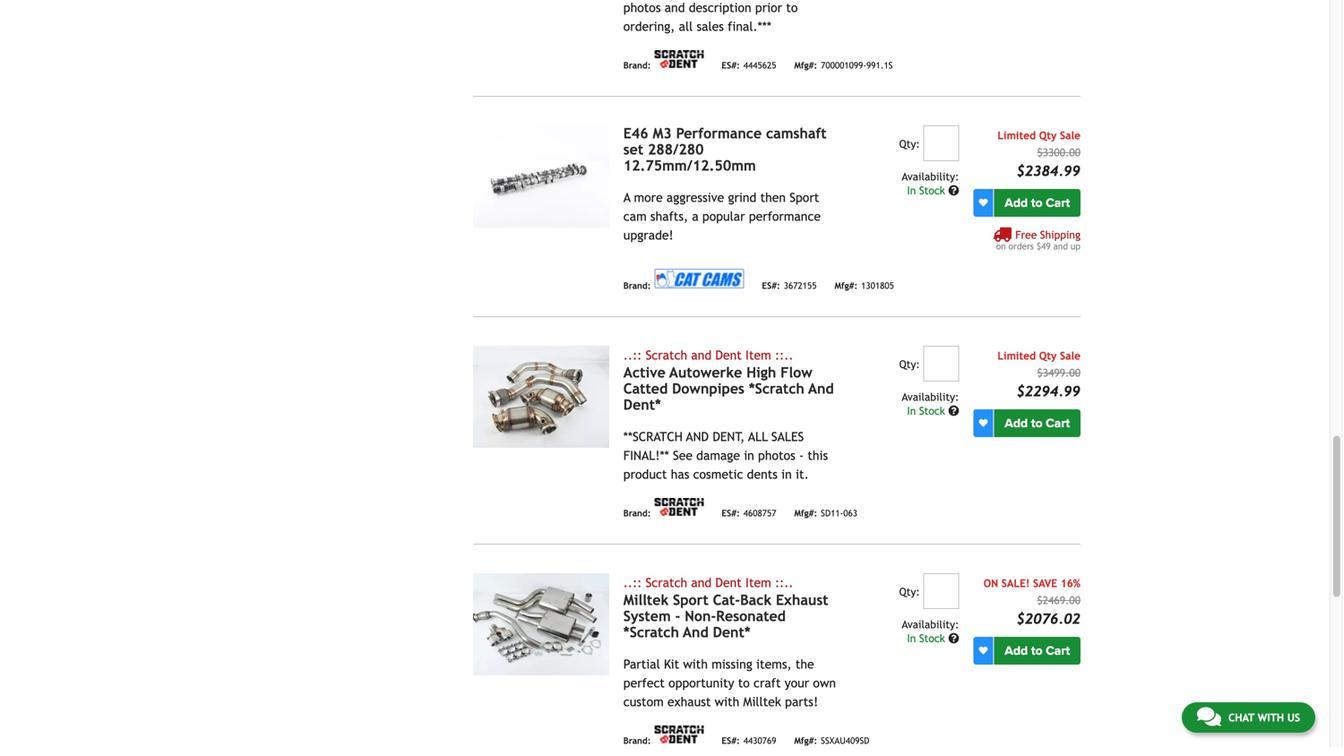 Task type: vqa. For each thing, say whether or not it's contained in the screenshot.
Base
no



Task type: describe. For each thing, give the bounding box(es) containing it.
perfect
[[623, 676, 665, 691]]

mfg#: ssxau409sd
[[794, 736, 869, 746]]

add to cart for $2294.99
[[1005, 416, 1070, 431]]

exhaust
[[667, 695, 711, 709]]

free
[[1015, 229, 1037, 241]]

own
[[813, 676, 836, 691]]

free shipping on orders $49 and up
[[996, 229, 1081, 252]]

add to cart button for $2076.02
[[994, 637, 1081, 665]]

$2294.99
[[1017, 383, 1081, 400]]

a
[[623, 191, 630, 205]]

chat with us link
[[1182, 702, 1315, 733]]

es#: 4430769
[[722, 736, 776, 746]]

limited qty sale $3300.00 $2384.99
[[998, 129, 1081, 179]]

milltek inside the scratch and dent item milltek sport cat-back exhaust system - non-resonated *scratch and dent*
[[623, 592, 669, 609]]

photos
[[758, 449, 795, 463]]

stock for $2294.99
[[919, 405, 945, 417]]

brand: for $2076.02
[[623, 736, 651, 746]]

scratch for milltek
[[646, 576, 687, 590]]

partial
[[623, 657, 660, 672]]

a more aggressive grind then sport cam shafts, a popular performance upgrade!
[[623, 191, 821, 243]]

to for $2076.02
[[1031, 644, 1043, 659]]

1 scratch & dent - corporate logo image from the top
[[654, 50, 704, 68]]

orders
[[1009, 241, 1034, 252]]

*scratch inside the scratch and dent item milltek sport cat-back exhaust system - non-resonated *scratch and dent*
[[623, 624, 679, 641]]

es#: 4608757
[[722, 508, 776, 518]]

your
[[785, 676, 809, 691]]

cam
[[623, 209, 647, 224]]

set
[[623, 141, 644, 158]]

es#: 3672155
[[762, 280, 817, 291]]

partial kit with missing items, the perfect opportunity to craft your own custom exhaust with milltek parts!
[[623, 657, 836, 709]]

it.
[[796, 467, 809, 482]]

e46
[[623, 125, 648, 142]]

custom
[[623, 695, 664, 709]]

in stock for $2294.99
[[907, 405, 948, 417]]

add to cart for $2384.99
[[1005, 196, 1070, 211]]

chat
[[1228, 711, 1255, 724]]

all
[[748, 430, 768, 444]]

in stock for $2384.99
[[907, 184, 948, 197]]

see
[[673, 449, 693, 463]]

1 brand: from the top
[[623, 60, 651, 70]]

0 horizontal spatial in
[[744, 449, 754, 463]]

and inside free shipping on orders $49 and up
[[1053, 241, 1068, 252]]

es#: for $2294.99
[[722, 508, 740, 518]]

availability: for $2294.99
[[902, 391, 959, 403]]

sport for performance
[[790, 191, 819, 205]]

availability: for $2076.02
[[902, 618, 959, 631]]

0 horizontal spatial with
[[683, 657, 708, 672]]

resonated
[[716, 608, 786, 625]]

back
[[740, 592, 772, 609]]

damage
[[696, 449, 740, 463]]

ssxau409sd
[[821, 736, 869, 746]]

mfg#: for $2384.99
[[835, 280, 858, 291]]

add to wish list image for $2384.99
[[979, 199, 988, 208]]

popular
[[702, 209, 745, 224]]

**scratch and dent, all sales final!**  see damage in photos - this product has cosmetic dents in it.
[[623, 430, 828, 482]]

mfg#: sd11-063
[[794, 508, 857, 518]]

item for cat-
[[746, 576, 771, 590]]

parts!
[[785, 695, 818, 709]]

dents
[[747, 467, 778, 482]]

to inside partial kit with missing items, the perfect opportunity to craft your own custom exhaust with milltek parts!
[[738, 676, 750, 691]]

- for non-
[[675, 608, 680, 625]]

scratch and dent item active autowerke high flow catted downpipes *scratch and dent*
[[623, 348, 834, 413]]

and for milltek sport cat-back exhaust system - non-resonated *scratch and dent*
[[691, 576, 712, 590]]

dent,
[[713, 430, 745, 444]]

es#3672155 - 1301805 - e46 m3 performance camshaft set 288/280 12.75mm/12.50mm - a more aggressive grind then sport cam shafts, a popular performance upgrade! - cat cams - bmw image
[[473, 126, 609, 228]]

$2384.99
[[1017, 163, 1081, 179]]

- for this
[[799, 449, 804, 463]]

system
[[623, 608, 671, 625]]

question circle image for $2294.99
[[948, 406, 959, 416]]

scratch & dent - corporate logo image for autowerke
[[654, 498, 704, 516]]

more
[[634, 191, 663, 205]]

4430769
[[743, 736, 776, 746]]

e46 m3 performance camshaft set 288/280 12.75mm/12.50mm link
[[623, 125, 827, 174]]

then
[[760, 191, 786, 205]]

this
[[808, 449, 828, 463]]

question circle image
[[948, 185, 959, 196]]

on sale!                         save 16% $2469.00 $2076.02
[[984, 577, 1081, 627]]

qty for $2294.99
[[1039, 350, 1057, 362]]

active
[[623, 364, 666, 381]]

mfg#: 1301805
[[835, 280, 894, 291]]

es#4430769 - ssxau409sd - milltek sport cat-back exhaust system - non-resonated *scratch and dent* - partial kit with missing items, the perfect opportunity to craft your own custom exhaust with milltek parts! - scratch & dent - audi image
[[473, 574, 609, 676]]

288/280
[[648, 141, 704, 158]]

camshaft
[[766, 125, 827, 142]]

1 vertical spatial with
[[715, 695, 739, 709]]

upgrade!
[[623, 228, 673, 243]]

flow
[[781, 364, 813, 381]]

stock for $2384.99
[[919, 184, 945, 197]]

milltek inside partial kit with missing items, the perfect opportunity to craft your own custom exhaust with milltek parts!
[[743, 695, 781, 709]]

us
[[1287, 711, 1300, 724]]

1 vertical spatial in
[[781, 467, 792, 482]]

dent* inside scratch and dent item active autowerke high flow catted downpipes *scratch and dent*
[[623, 397, 661, 413]]

non-
[[685, 608, 716, 625]]

chat with us
[[1228, 711, 1300, 724]]

scratch & dent - corporate logo image for sport
[[654, 726, 704, 744]]

items,
[[756, 657, 792, 672]]

mfg#: left 700001099-
[[794, 60, 817, 70]]

4608757
[[743, 508, 776, 518]]

brand: for $2384.99
[[623, 280, 651, 291]]

and inside scratch and dent item active autowerke high flow catted downpipes *scratch and dent*
[[808, 381, 834, 397]]

downpipes
[[672, 381, 745, 397]]

opportunity
[[669, 676, 734, 691]]

the
[[796, 657, 814, 672]]

m3
[[653, 125, 672, 142]]

$2469.00
[[1037, 594, 1081, 607]]

$3499.00
[[1037, 367, 1081, 379]]

sale for $2384.99
[[1060, 129, 1081, 142]]



Task type: locate. For each thing, give the bounding box(es) containing it.
to
[[1031, 196, 1043, 211], [1031, 416, 1043, 431], [1031, 644, 1043, 659], [738, 676, 750, 691]]

2 stock from the top
[[919, 405, 945, 417]]

add to cart down $2076.02
[[1005, 644, 1070, 659]]

2 qty: from the top
[[899, 358, 920, 371]]

0 vertical spatial qty
[[1039, 129, 1057, 142]]

3 qty: from the top
[[899, 586, 920, 598]]

scratch and dent item milltek sport cat-back exhaust system - non-resonated *scratch and dent*
[[623, 576, 828, 641]]

- left 'non-' in the bottom of the page
[[675, 608, 680, 625]]

active autowerke high flow catted downpipes *scratch and dent* link
[[623, 364, 834, 413]]

1 vertical spatial milltek
[[743, 695, 781, 709]]

to for $2384.99
[[1031, 196, 1043, 211]]

add to wish list image for $2294.99
[[979, 419, 988, 428]]

1 cart from the top
[[1046, 196, 1070, 211]]

missing
[[712, 657, 752, 672]]

cart for $2294.99
[[1046, 416, 1070, 431]]

kit
[[664, 657, 679, 672]]

dent inside the scratch and dent item milltek sport cat-back exhaust system - non-resonated *scratch and dent*
[[715, 576, 742, 590]]

milltek
[[623, 592, 669, 609], [743, 695, 781, 709]]

0 vertical spatial stock
[[919, 184, 945, 197]]

2 in from the top
[[907, 405, 916, 417]]

in for $2384.99
[[907, 184, 916, 197]]

qty
[[1039, 129, 1057, 142], [1039, 350, 1057, 362]]

1 vertical spatial and
[[683, 624, 709, 641]]

limited for $2384.99
[[998, 129, 1036, 142]]

brand: up e46
[[623, 60, 651, 70]]

1 vertical spatial and
[[691, 348, 712, 363]]

2 vertical spatial cart
[[1046, 644, 1070, 659]]

qty inside limited qty sale $3499.00 $2294.99
[[1039, 350, 1057, 362]]

dent* inside the scratch and dent item milltek sport cat-back exhaust system - non-resonated *scratch and dent*
[[713, 624, 751, 641]]

scratch & dent - corporate logo image down "has"
[[654, 498, 704, 516]]

3 add from the top
[[1005, 644, 1028, 659]]

brand: down upgrade!
[[623, 280, 651, 291]]

2 vertical spatial availability:
[[902, 618, 959, 631]]

$3300.00
[[1037, 146, 1081, 159]]

es#: left the 3672155
[[762, 280, 780, 291]]

qty inside limited qty sale $3300.00 $2384.99
[[1039, 129, 1057, 142]]

0 vertical spatial qty:
[[899, 138, 920, 150]]

es#: for $2384.99
[[762, 280, 780, 291]]

0 vertical spatial item
[[746, 348, 771, 363]]

add to cart button down $2294.99
[[994, 410, 1081, 437]]

catted
[[623, 381, 668, 397]]

1 add to wish list image from the top
[[979, 199, 988, 208]]

shafts,
[[650, 209, 688, 224]]

exhaust
[[776, 592, 828, 609]]

0 vertical spatial -
[[799, 449, 804, 463]]

question circle image for $2076.02
[[948, 633, 959, 644]]

e46 m3 performance camshaft set 288/280 12.75mm/12.50mm
[[623, 125, 827, 174]]

4 brand: from the top
[[623, 736, 651, 746]]

1 in from the top
[[907, 184, 916, 197]]

3 stock from the top
[[919, 632, 945, 645]]

3672155
[[784, 280, 817, 291]]

sale up $3499.00
[[1060, 350, 1081, 362]]

0 horizontal spatial sport
[[673, 592, 709, 609]]

1 horizontal spatial dent*
[[713, 624, 751, 641]]

2 vertical spatial in stock
[[907, 632, 948, 645]]

2 vertical spatial stock
[[919, 632, 945, 645]]

scratch & dent - corporate logo image left es#: 4445625
[[654, 50, 704, 68]]

1 vertical spatial item
[[746, 576, 771, 590]]

item for high
[[746, 348, 771, 363]]

1 horizontal spatial with
[[715, 695, 739, 709]]

brand: down the product
[[623, 508, 651, 518]]

1 vertical spatial stock
[[919, 405, 945, 417]]

0 vertical spatial limited
[[998, 129, 1036, 142]]

0 horizontal spatial milltek
[[623, 592, 669, 609]]

1 stock from the top
[[919, 184, 945, 197]]

1 vertical spatial add to cart
[[1005, 416, 1070, 431]]

2 vertical spatial and
[[691, 576, 712, 590]]

mfg#: left 1301805
[[835, 280, 858, 291]]

0 vertical spatial question circle image
[[948, 406, 959, 416]]

0 vertical spatial sport
[[790, 191, 819, 205]]

dent up cat-
[[715, 576, 742, 590]]

dent inside scratch and dent item active autowerke high flow catted downpipes *scratch and dent*
[[715, 348, 742, 363]]

1 horizontal spatial and
[[808, 381, 834, 397]]

12.75mm/12.50mm
[[623, 157, 756, 174]]

1 vertical spatial cart
[[1046, 416, 1070, 431]]

2 sale from the top
[[1060, 350, 1081, 362]]

1 horizontal spatial milltek
[[743, 695, 781, 709]]

scratch for active
[[646, 348, 687, 363]]

in left it.
[[781, 467, 792, 482]]

dent* up "missing"
[[713, 624, 751, 641]]

mfg#: 700001099-991.1s
[[794, 60, 893, 70]]

add to cart down $2294.99
[[1005, 416, 1070, 431]]

sale!
[[1002, 577, 1030, 590]]

**scratch
[[623, 430, 683, 444]]

2 vertical spatial scratch & dent - corporate logo image
[[654, 726, 704, 744]]

mfg#: for $2076.02
[[794, 736, 817, 746]]

2 vertical spatial add to wish list image
[[979, 647, 988, 656]]

mfg#: left sd11-
[[794, 508, 817, 518]]

2 cart from the top
[[1046, 416, 1070, 431]]

add for $2294.99
[[1005, 416, 1028, 431]]

item up back
[[746, 576, 771, 590]]

cat cams - corporate logo image
[[654, 269, 744, 289]]

in for $2076.02
[[907, 632, 916, 645]]

product
[[623, 467, 667, 482]]

2 vertical spatial with
[[1258, 711, 1284, 724]]

mfg#:
[[794, 60, 817, 70], [835, 280, 858, 291], [794, 508, 817, 518], [794, 736, 817, 746]]

2 qty from the top
[[1039, 350, 1057, 362]]

3 availability: from the top
[[902, 618, 959, 631]]

None number field
[[923, 126, 959, 161], [923, 346, 959, 382], [923, 574, 959, 609], [923, 126, 959, 161], [923, 346, 959, 382], [923, 574, 959, 609]]

sd11-
[[821, 508, 843, 518]]

1 vertical spatial sport
[[673, 592, 709, 609]]

add down $2294.99
[[1005, 416, 1028, 431]]

1 vertical spatial scratch
[[646, 576, 687, 590]]

qty: for $2294.99
[[899, 358, 920, 371]]

add for $2076.02
[[1005, 644, 1028, 659]]

1 add to cart button from the top
[[994, 189, 1081, 217]]

0 vertical spatial scratch & dent - corporate logo image
[[654, 50, 704, 68]]

1 vertical spatial limited
[[998, 350, 1036, 362]]

0 vertical spatial sale
[[1060, 129, 1081, 142]]

performance
[[676, 125, 762, 142]]

*scratch inside scratch and dent item active autowerke high flow catted downpipes *scratch and dent*
[[749, 381, 805, 397]]

1 in stock from the top
[[907, 184, 948, 197]]

aggressive
[[667, 191, 724, 205]]

add to cart button for $2294.99
[[994, 410, 1081, 437]]

has
[[671, 467, 689, 482]]

1 add from the top
[[1005, 196, 1028, 211]]

in stock for $2076.02
[[907, 632, 948, 645]]

on
[[984, 577, 998, 590]]

scratch inside scratch and dent item active autowerke high flow catted downpipes *scratch and dent*
[[646, 348, 687, 363]]

limited up $2294.99
[[998, 350, 1036, 362]]

4445625
[[743, 60, 776, 70]]

1 vertical spatial scratch & dent - corporate logo image
[[654, 498, 704, 516]]

0 vertical spatial *scratch
[[749, 381, 805, 397]]

3 in stock from the top
[[907, 632, 948, 645]]

0 vertical spatial add to wish list image
[[979, 199, 988, 208]]

availability:
[[902, 170, 959, 183], [902, 391, 959, 403], [902, 618, 959, 631]]

and inside scratch and dent item active autowerke high flow catted downpipes *scratch and dent*
[[691, 348, 712, 363]]

up
[[1071, 241, 1081, 252]]

1 horizontal spatial *scratch
[[749, 381, 805, 397]]

sport left cat-
[[673, 592, 709, 609]]

0 vertical spatial dent
[[715, 348, 742, 363]]

3 add to wish list image from the top
[[979, 647, 988, 656]]

qty: for $2384.99
[[899, 138, 920, 150]]

performance
[[749, 209, 821, 224]]

scratch & dent - corporate logo image down exhaust
[[654, 726, 704, 744]]

2 add to cart button from the top
[[994, 410, 1081, 437]]

es#: left 4430769
[[722, 736, 740, 746]]

2 vertical spatial add
[[1005, 644, 1028, 659]]

cart up shipping
[[1046, 196, 1070, 211]]

2 question circle image from the top
[[948, 633, 959, 644]]

2 add to cart from the top
[[1005, 416, 1070, 431]]

2 horizontal spatial with
[[1258, 711, 1284, 724]]

comments image
[[1197, 706, 1221, 728]]

2 brand: from the top
[[623, 280, 651, 291]]

to down $2076.02
[[1031, 644, 1043, 659]]

1 vertical spatial availability:
[[902, 391, 959, 403]]

qty up $3499.00
[[1039, 350, 1057, 362]]

final!**
[[623, 449, 669, 463]]

1 horizontal spatial in
[[781, 467, 792, 482]]

3 cart from the top
[[1046, 644, 1070, 659]]

in stock
[[907, 184, 948, 197], [907, 405, 948, 417], [907, 632, 948, 645]]

scratch inside the scratch and dent item milltek sport cat-back exhaust system - non-resonated *scratch and dent*
[[646, 576, 687, 590]]

1 vertical spatial in
[[907, 405, 916, 417]]

16%
[[1061, 577, 1081, 590]]

and up 'non-' in the bottom of the page
[[691, 576, 712, 590]]

sales
[[771, 430, 804, 444]]

0 vertical spatial availability:
[[902, 170, 959, 183]]

in for $2294.99
[[907, 405, 916, 417]]

sport up performance
[[790, 191, 819, 205]]

limited inside limited qty sale $3300.00 $2384.99
[[998, 129, 1036, 142]]

mfg#: for $2294.99
[[794, 508, 817, 518]]

1 question circle image from the top
[[948, 406, 959, 416]]

es#4608757 - sd11-063 - active autowerke high flow catted downpipes *scratch and dent* - **scratch and dent, all sales final!**

see damage in photos - this product has cosmetic dents in it. - scratch & dent - bmw image
[[473, 346, 609, 448]]

in
[[744, 449, 754, 463], [781, 467, 792, 482]]

to up free
[[1031, 196, 1043, 211]]

sale up $3300.00
[[1060, 129, 1081, 142]]

with up opportunity
[[683, 657, 708, 672]]

700001099-
[[821, 60, 866, 70]]

and left up
[[1053, 241, 1068, 252]]

craft
[[754, 676, 781, 691]]

add to cart up free
[[1005, 196, 1070, 211]]

2 vertical spatial qty:
[[899, 586, 920, 598]]

stock for $2076.02
[[919, 632, 945, 645]]

item inside scratch and dent item active autowerke high flow catted downpipes *scratch and dent*
[[746, 348, 771, 363]]

1 vertical spatial question circle image
[[948, 633, 959, 644]]

0 vertical spatial add
[[1005, 196, 1028, 211]]

3 brand: from the top
[[623, 508, 651, 518]]

1 vertical spatial qty:
[[899, 358, 920, 371]]

1 vertical spatial dent
[[715, 576, 742, 590]]

-
[[799, 449, 804, 463], [675, 608, 680, 625]]

with
[[683, 657, 708, 672], [715, 695, 739, 709], [1258, 711, 1284, 724]]

and
[[686, 430, 709, 444]]

brand: down custom
[[623, 736, 651, 746]]

0 vertical spatial in
[[907, 184, 916, 197]]

cart for $2384.99
[[1046, 196, 1070, 211]]

qty for $2384.99
[[1039, 129, 1057, 142]]

1 vertical spatial add to cart button
[[994, 410, 1081, 437]]

item up high
[[746, 348, 771, 363]]

question circle image
[[948, 406, 959, 416], [948, 633, 959, 644]]

limited for $2294.99
[[998, 350, 1036, 362]]

add to wish list image for $2076.02
[[979, 647, 988, 656]]

save
[[1033, 577, 1057, 590]]

sale inside limited qty sale $3300.00 $2384.99
[[1060, 129, 1081, 142]]

mfg#: down parts!
[[794, 736, 817, 746]]

1 vertical spatial dent*
[[713, 624, 751, 641]]

1 horizontal spatial sport
[[790, 191, 819, 205]]

sale inside limited qty sale $3499.00 $2294.99
[[1060, 350, 1081, 362]]

1 availability: from the top
[[902, 170, 959, 183]]

0 vertical spatial and
[[1053, 241, 1068, 252]]

2 in stock from the top
[[907, 405, 948, 417]]

scratch up system
[[646, 576, 687, 590]]

high
[[746, 364, 776, 381]]

cart
[[1046, 196, 1070, 211], [1046, 416, 1070, 431], [1046, 644, 1070, 659]]

add up free
[[1005, 196, 1028, 211]]

0 vertical spatial scratch
[[646, 348, 687, 363]]

3 scratch & dent - corporate logo image from the top
[[654, 726, 704, 744]]

sale for $2294.99
[[1060, 350, 1081, 362]]

0 horizontal spatial -
[[675, 608, 680, 625]]

qty:
[[899, 138, 920, 150], [899, 358, 920, 371], [899, 586, 920, 598]]

0 vertical spatial dent*
[[623, 397, 661, 413]]

1 dent from the top
[[715, 348, 742, 363]]

to down "missing"
[[738, 676, 750, 691]]

1 scratch from the top
[[646, 348, 687, 363]]

and inside the scratch and dent item milltek sport cat-back exhaust system - non-resonated *scratch and dent*
[[683, 624, 709, 641]]

milltek left 'non-' in the bottom of the page
[[623, 592, 669, 609]]

1 vertical spatial qty
[[1039, 350, 1057, 362]]

0 horizontal spatial dent*
[[623, 397, 661, 413]]

item
[[746, 348, 771, 363], [746, 576, 771, 590]]

0 vertical spatial add to cart
[[1005, 196, 1070, 211]]

and for active autowerke high flow catted downpipes *scratch and dent*
[[691, 348, 712, 363]]

2 limited from the top
[[998, 350, 1036, 362]]

1 vertical spatial add
[[1005, 416, 1028, 431]]

2 add to wish list image from the top
[[979, 419, 988, 428]]

1301805
[[861, 280, 894, 291]]

2 add from the top
[[1005, 416, 1028, 431]]

with down opportunity
[[715, 695, 739, 709]]

add down $2076.02
[[1005, 644, 1028, 659]]

add for $2384.99
[[1005, 196, 1028, 211]]

sport inside a more aggressive grind then sport cam shafts, a popular performance upgrade!
[[790, 191, 819, 205]]

autowerke
[[670, 364, 742, 381]]

qty: for $2076.02
[[899, 586, 920, 598]]

add
[[1005, 196, 1028, 211], [1005, 416, 1028, 431], [1005, 644, 1028, 659]]

1 limited from the top
[[998, 129, 1036, 142]]

0 horizontal spatial and
[[683, 624, 709, 641]]

2 vertical spatial in
[[907, 632, 916, 645]]

0 vertical spatial in
[[744, 449, 754, 463]]

grind
[[728, 191, 757, 205]]

and
[[1053, 241, 1068, 252], [691, 348, 712, 363], [691, 576, 712, 590]]

3 add to cart button from the top
[[994, 637, 1081, 665]]

cart for $2076.02
[[1046, 644, 1070, 659]]

0 vertical spatial in stock
[[907, 184, 948, 197]]

2 scratch & dent - corporate logo image from the top
[[654, 498, 704, 516]]

on
[[996, 241, 1006, 252]]

1 vertical spatial add to wish list image
[[979, 419, 988, 428]]

and
[[808, 381, 834, 397], [683, 624, 709, 641]]

063
[[843, 508, 857, 518]]

brand:
[[623, 60, 651, 70], [623, 280, 651, 291], [623, 508, 651, 518], [623, 736, 651, 746]]

limited up $2384.99
[[998, 129, 1036, 142]]

1 vertical spatial sale
[[1060, 350, 1081, 362]]

2 vertical spatial add to cart button
[[994, 637, 1081, 665]]

0 vertical spatial with
[[683, 657, 708, 672]]

- inside **scratch and dent, all sales final!**  see damage in photos - this product has cosmetic dents in it.
[[799, 449, 804, 463]]

3 in from the top
[[907, 632, 916, 645]]

item inside the scratch and dent item milltek sport cat-back exhaust system - non-resonated *scratch and dent*
[[746, 576, 771, 590]]

dent up autowerke
[[715, 348, 742, 363]]

limited qty sale $3499.00 $2294.99
[[998, 350, 1081, 400]]

1 sale from the top
[[1060, 129, 1081, 142]]

0 vertical spatial add to cart button
[[994, 189, 1081, 217]]

2 item from the top
[[746, 576, 771, 590]]

991.1s
[[866, 60, 893, 70]]

1 vertical spatial in stock
[[907, 405, 948, 417]]

es#: for $2076.02
[[722, 736, 740, 746]]

dent for cat-
[[715, 576, 742, 590]]

*scratch up the sales
[[749, 381, 805, 397]]

add to cart button for $2384.99
[[994, 189, 1081, 217]]

cat-
[[713, 592, 740, 609]]

*scratch up partial
[[623, 624, 679, 641]]

add to cart button up free
[[994, 189, 1081, 217]]

a
[[692, 209, 699, 224]]

2 scratch from the top
[[646, 576, 687, 590]]

$49
[[1037, 241, 1051, 252]]

cart down $2076.02
[[1046, 644, 1070, 659]]

$2076.02
[[1017, 611, 1081, 627]]

1 item from the top
[[746, 348, 771, 363]]

3 add to cart from the top
[[1005, 644, 1070, 659]]

- inside the scratch and dent item milltek sport cat-back exhaust system - non-resonated *scratch and dent*
[[675, 608, 680, 625]]

in
[[907, 184, 916, 197], [907, 405, 916, 417], [907, 632, 916, 645]]

1 vertical spatial -
[[675, 608, 680, 625]]

1 horizontal spatial -
[[799, 449, 804, 463]]

add to cart for $2076.02
[[1005, 644, 1070, 659]]

0 vertical spatial milltek
[[623, 592, 669, 609]]

es#: left 4445625
[[722, 60, 740, 70]]

0 horizontal spatial *scratch
[[623, 624, 679, 641]]

2 availability: from the top
[[902, 391, 959, 403]]

add to cart button down $2076.02
[[994, 637, 1081, 665]]

limited inside limited qty sale $3499.00 $2294.99
[[998, 350, 1036, 362]]

shipping
[[1040, 229, 1081, 241]]

es#: left 4608757
[[722, 508, 740, 518]]

1 vertical spatial *scratch
[[623, 624, 679, 641]]

cart down $2294.99
[[1046, 416, 1070, 431]]

scratch up the active
[[646, 348, 687, 363]]

to down $2294.99
[[1031, 416, 1043, 431]]

in down all
[[744, 449, 754, 463]]

0 vertical spatial and
[[808, 381, 834, 397]]

to for $2294.99
[[1031, 416, 1043, 431]]

scratch
[[646, 348, 687, 363], [646, 576, 687, 590]]

scratch & dent - corporate logo image
[[654, 50, 704, 68], [654, 498, 704, 516], [654, 726, 704, 744]]

milltek down craft on the bottom of page
[[743, 695, 781, 709]]

2 dent from the top
[[715, 576, 742, 590]]

1 qty from the top
[[1039, 129, 1057, 142]]

2 vertical spatial add to cart
[[1005, 644, 1070, 659]]

availability: for $2384.99
[[902, 170, 959, 183]]

and up autowerke
[[691, 348, 712, 363]]

brand: for $2294.99
[[623, 508, 651, 518]]

sport for -
[[673, 592, 709, 609]]

add to wish list image
[[979, 199, 988, 208], [979, 419, 988, 428], [979, 647, 988, 656]]

sport inside the scratch and dent item milltek sport cat-back exhaust system - non-resonated *scratch and dent*
[[673, 592, 709, 609]]

add to cart
[[1005, 196, 1070, 211], [1005, 416, 1070, 431], [1005, 644, 1070, 659]]

0 vertical spatial cart
[[1046, 196, 1070, 211]]

with left us
[[1258, 711, 1284, 724]]

qty up $3300.00
[[1039, 129, 1057, 142]]

1 qty: from the top
[[899, 138, 920, 150]]

and inside the scratch and dent item milltek sport cat-back exhaust system - non-resonated *scratch and dent*
[[691, 576, 712, 590]]

cosmetic
[[693, 467, 743, 482]]

- left the this
[[799, 449, 804, 463]]

dent for high
[[715, 348, 742, 363]]

1 add to cart from the top
[[1005, 196, 1070, 211]]

dent* down the active
[[623, 397, 661, 413]]



